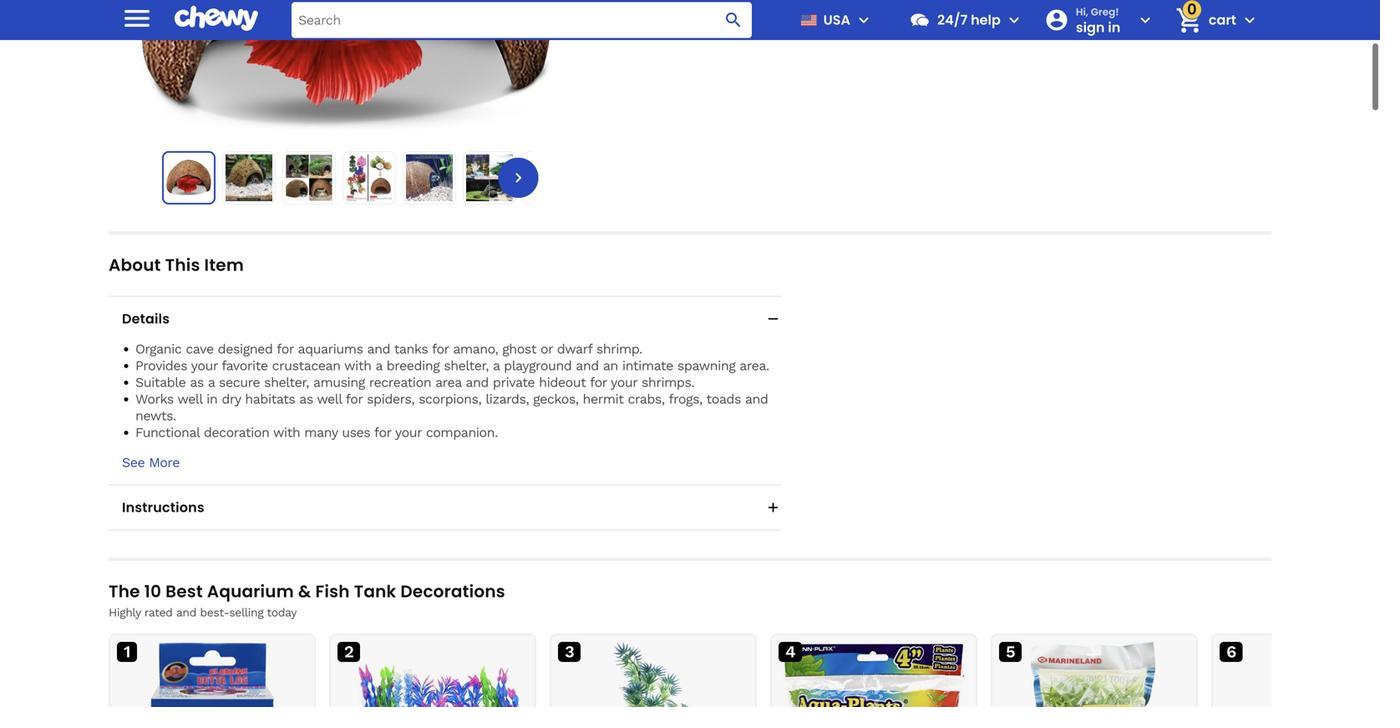 Task type: locate. For each thing, give the bounding box(es) containing it.
shelter,
[[444, 358, 489, 374], [264, 375, 309, 391]]

0 vertical spatial your
[[191, 358, 218, 374]]

1
[[124, 643, 130, 662]]

designed
[[218, 341, 273, 357]]

for
[[277, 341, 294, 357], [432, 341, 449, 357], [590, 375, 607, 391], [346, 391, 363, 407], [374, 425, 391, 441]]

highly
[[109, 606, 141, 620]]

0 horizontal spatial as
[[190, 375, 204, 391]]

today
[[267, 606, 297, 620]]

your
[[191, 358, 218, 374], [611, 375, 638, 391], [395, 425, 422, 441]]

item
[[204, 254, 244, 277]]

sungrow betta fish hideout cave, decoration for aquarium & gecko tank slide 1 of 7 image
[[140, 0, 555, 130], [166, 155, 211, 201]]

amano,
[[453, 341, 498, 357]]

chewy home image
[[175, 0, 258, 37]]

well down amusing
[[317, 391, 342, 407]]

list
[[162, 151, 577, 205], [109, 634, 1380, 708]]

3
[[565, 643, 574, 662]]

sungrow betta fish hideout cave, decoration for aquarium & gecko tank slide 4 of 7 image
[[346, 155, 393, 201]]

selling
[[229, 606, 263, 620]]

1 horizontal spatial well
[[317, 391, 342, 407]]

0 vertical spatial shelter,
[[444, 358, 489, 374]]

intimate
[[622, 358, 673, 374]]

habitats
[[245, 391, 295, 407]]

account menu image
[[1135, 10, 1155, 30]]

as down cave
[[190, 375, 204, 391]]

a up "in"
[[208, 375, 215, 391]]

best
[[166, 580, 203, 604]]

dwarf
[[557, 341, 592, 357]]

0 horizontal spatial shelter,
[[264, 375, 309, 391]]

more
[[149, 455, 180, 471]]

shelter, down amano,
[[444, 358, 489, 374]]

functional
[[135, 425, 200, 441]]

1 horizontal spatial shelter,
[[444, 358, 489, 374]]

2
[[344, 643, 354, 662]]

hermit
[[583, 391, 624, 407]]

your down "spiders," at the left
[[395, 425, 422, 441]]

shrimp.
[[596, 341, 642, 357]]

and
[[367, 341, 390, 357], [576, 358, 599, 374], [466, 375, 489, 391], [745, 391, 768, 407], [176, 606, 196, 620]]

aquariums
[[298, 341, 363, 357]]

1 vertical spatial your
[[611, 375, 638, 391]]

1 horizontal spatial your
[[395, 425, 422, 441]]

as
[[190, 375, 204, 391], [299, 391, 313, 407]]

2 vertical spatial your
[[395, 425, 422, 441]]

a up private
[[493, 358, 500, 374]]

about this item
[[109, 254, 244, 277]]

and down dwarf
[[576, 358, 599, 374]]

in
[[1108, 18, 1121, 37]]

aquarium
[[207, 580, 294, 604]]

companion.
[[426, 425, 498, 441]]

5
[[1006, 643, 1015, 662]]

24/7
[[937, 10, 968, 29]]

well
[[178, 391, 202, 407], [317, 391, 342, 407]]

your down cave
[[191, 358, 218, 374]]

2 horizontal spatial your
[[611, 375, 638, 391]]

best-
[[200, 606, 229, 620]]

see
[[122, 455, 145, 471]]

1 horizontal spatial as
[[299, 391, 313, 407]]

details
[[122, 310, 170, 328]]

10
[[144, 580, 161, 604]]

for right tanks
[[432, 341, 449, 357]]

marineland bamboo for aquariums & terrariums, 3-ft image
[[999, 643, 1190, 708]]

your down an
[[611, 375, 638, 391]]

sungrow betta fish hideout cave, decoration for aquarium & gecko tank slide 3 of 7 image
[[286, 155, 333, 201]]

0 horizontal spatial a
[[208, 375, 215, 391]]

with
[[344, 358, 371, 374], [273, 425, 300, 441]]

underwater treasures eucalyptus root fish wood, medium image
[[1220, 643, 1380, 708]]

sungrow betta fish hideout cave, decoration for aquarium & gecko tank slide 5 of 7 image
[[406, 155, 453, 201]]

and down the best
[[176, 606, 196, 620]]

help menu image
[[1004, 10, 1024, 30]]

6
[[1227, 643, 1236, 662]]

1 vertical spatial list
[[109, 634, 1380, 708]]

scorpions,
[[419, 391, 482, 407]]

the 10 best aquarium & fish tank decorations highly rated and best-selling today
[[109, 580, 505, 620]]

0 vertical spatial as
[[190, 375, 204, 391]]

works
[[135, 391, 174, 407]]

with left "many"
[[273, 425, 300, 441]]

playground
[[504, 358, 572, 374]]

as down "crustacean"
[[299, 391, 313, 407]]

instructions
[[122, 498, 204, 517]]

with up amusing
[[344, 358, 371, 374]]

shelter, up "habitats"
[[264, 375, 309, 391]]

well left "in"
[[178, 391, 202, 407]]

1 vertical spatial with
[[273, 425, 300, 441]]

0 horizontal spatial well
[[178, 391, 202, 407]]

hideout
[[539, 375, 586, 391]]

instructions image
[[765, 500, 782, 516]]

and inside the 10 best aquarium & fish tank decorations highly rated and best-selling today
[[176, 606, 196, 620]]

0 vertical spatial with
[[344, 358, 371, 374]]

tanks
[[394, 341, 428, 357]]

rated
[[144, 606, 173, 620]]

organic cave designed for aquariums and tanks for amano, ghost or dwarf shrimp. provides your favorite crustacean with a breeding shelter, a playground and an intimate spawning area. suitable as a secure shelter, amusing recreation area and private hideout for your shrimps. works well in dry habitats as well for spiders, scorpions, lizards, geckos, hermit crabs, frogs, toads and newts. functional decoration with many uses for your companion.
[[135, 341, 769, 441]]

tank
[[354, 580, 396, 604]]

sungrow betta fish hideout cave, decoration for aquarium & gecko tank slide 7 of 7 image
[[526, 155, 573, 201]]

details image
[[765, 311, 782, 328]]

in
[[207, 391, 218, 407]]

uses
[[342, 425, 370, 441]]

chewy support image
[[909, 9, 931, 31]]

this
[[165, 254, 200, 277]]

the
[[109, 580, 140, 604]]

hi,
[[1076, 5, 1089, 19]]

0 horizontal spatial your
[[191, 358, 218, 374]]

dry
[[222, 391, 241, 407]]

area
[[435, 375, 462, 391]]

cave
[[186, 341, 214, 357]]

0 horizontal spatial with
[[273, 425, 300, 441]]

newts.
[[135, 408, 176, 424]]

a up recreation
[[376, 358, 382, 374]]

items image
[[1174, 6, 1204, 35]]

see more
[[122, 455, 180, 471]]

a
[[376, 358, 382, 374], [493, 358, 500, 374], [208, 375, 215, 391]]



Task type: describe. For each thing, give the bounding box(es) containing it.
recreation
[[369, 375, 431, 391]]

hi, greg! sign in
[[1076, 5, 1121, 37]]

lizards,
[[486, 391, 529, 407]]

decoration
[[204, 425, 269, 441]]

spiders,
[[367, 391, 415, 407]]

otterly pets aquarium plants, 8 count image
[[338, 643, 528, 708]]

shrimps.
[[642, 375, 695, 391]]

24/7 help
[[937, 10, 1001, 29]]

spawning
[[678, 358, 736, 374]]

private
[[493, 375, 535, 391]]

1 horizontal spatial with
[[344, 358, 371, 374]]

cart menu image
[[1240, 10, 1260, 30]]

an
[[603, 358, 618, 374]]

1 well from the left
[[178, 391, 202, 407]]

ghost
[[502, 341, 536, 357]]

sungrow betta fish hideout cave, decoration for aquarium & gecko tank slide 6 of 7 image
[[466, 155, 513, 201]]

2 well from the left
[[317, 391, 342, 407]]

4
[[785, 643, 796, 662]]

for up hermit
[[590, 375, 607, 391]]

1 horizontal spatial a
[[376, 358, 382, 374]]

and left tanks
[[367, 341, 390, 357]]

submit search image
[[724, 10, 744, 30]]

for up "crustacean"
[[277, 341, 294, 357]]

geckos,
[[533, 391, 579, 407]]

decorations
[[401, 580, 505, 604]]

24/7 help link
[[902, 0, 1001, 40]]

help
[[971, 10, 1001, 29]]

for right uses
[[374, 425, 391, 441]]

suitable
[[135, 375, 186, 391]]

menu image
[[854, 10, 874, 30]]

0 vertical spatial sungrow betta fish hideout cave, decoration for aquarium & gecko tank slide 1 of 7 image
[[140, 0, 555, 130]]

crabs,
[[628, 391, 665, 407]]

cart
[[1209, 10, 1237, 29]]

and right toads
[[745, 391, 768, 407]]

about
[[109, 254, 161, 277]]

2 horizontal spatial a
[[493, 358, 500, 374]]

usa button
[[794, 0, 874, 40]]

sign
[[1076, 18, 1105, 37]]

favorite
[[222, 358, 268, 374]]

1 vertical spatial as
[[299, 391, 313, 407]]

organic
[[135, 341, 182, 357]]

menu image
[[120, 1, 154, 35]]

glofish plastic aquarium plant, green/blue, large image
[[558, 643, 749, 708]]

area.
[[740, 358, 769, 374]]

usa
[[824, 10, 851, 29]]

or
[[541, 341, 553, 357]]

breeding
[[387, 358, 440, 374]]

toads
[[706, 391, 741, 407]]

Search text field
[[292, 2, 752, 38]]

and right area
[[466, 375, 489, 391]]

Product search field
[[292, 2, 752, 38]]

fish
[[315, 580, 350, 604]]

secure
[[219, 375, 260, 391]]

cart link
[[1169, 0, 1237, 40]]

0 vertical spatial list
[[162, 151, 577, 205]]

crustacean
[[272, 358, 341, 374]]

penn-plax betta multi-color aquarium plants, 6 count image
[[779, 643, 969, 708]]

1 vertical spatial shelter,
[[264, 375, 309, 391]]

many
[[304, 425, 338, 441]]

&
[[298, 580, 311, 604]]

greg!
[[1091, 5, 1119, 19]]

zoo med floating betta log image
[[117, 643, 307, 708]]

for down amusing
[[346, 391, 363, 407]]

1 vertical spatial sungrow betta fish hideout cave, decoration for aquarium & gecko tank slide 1 of 7 image
[[166, 155, 211, 201]]

provides
[[135, 358, 187, 374]]

sungrow betta fish hideout cave, decoration for aquarium & gecko tank slide 2 of 7 image
[[226, 155, 272, 201]]

list containing 1
[[109, 634, 1380, 708]]

amusing
[[313, 375, 365, 391]]

frogs,
[[669, 391, 703, 407]]



Task type: vqa. For each thing, say whether or not it's contained in the screenshot.
( corresponding to Hill's
no



